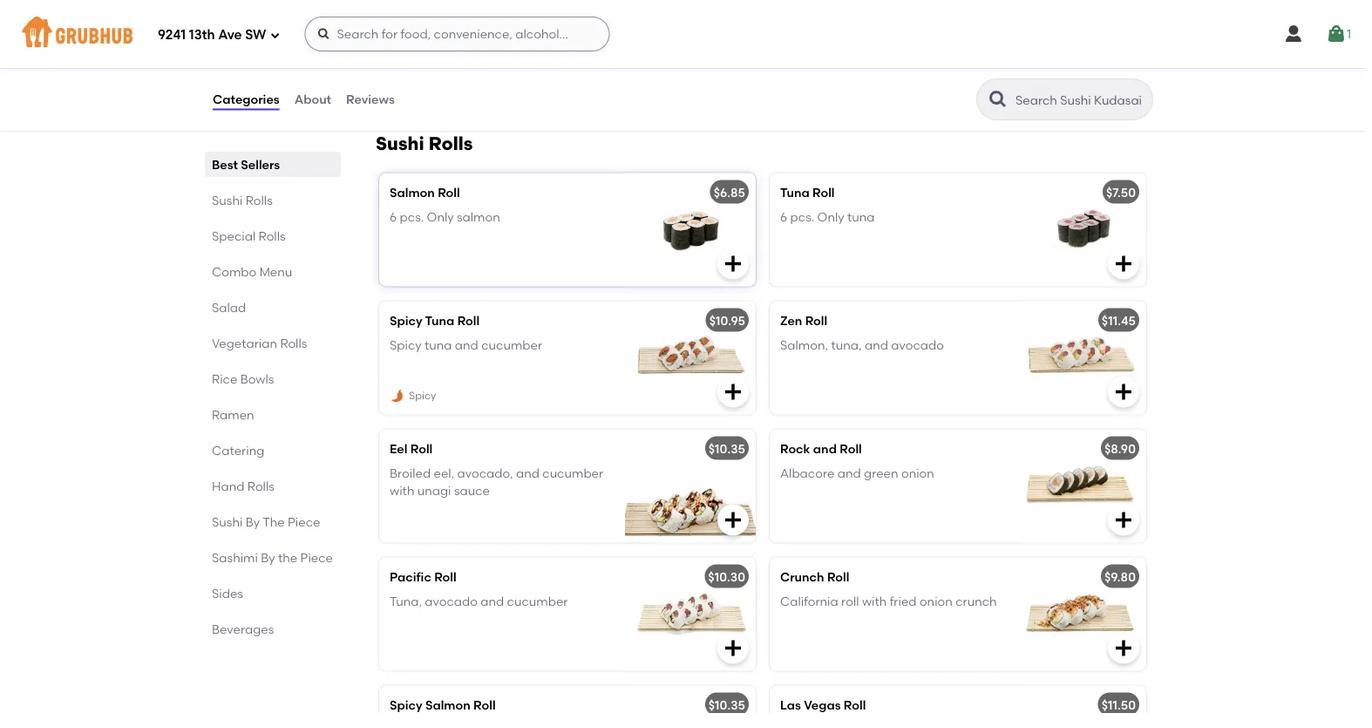 Task type: vqa. For each thing, say whether or not it's contained in the screenshot.
Makara® within Cinnabon®'s signature taste with legendary Makara® cinnamon blended into The Original Soft Serve®.      Product Contains: Milk and Wheat
no



Task type: locate. For each thing, give the bounding box(es) containing it.
best
[[212, 157, 238, 172]]

sauce inside seared tuna and salmon on top of tempura shrimp, imitation crabmeat and cucumber roll with spicy mayo sauce
[[388, 78, 424, 93]]

by inside tab
[[261, 550, 275, 565]]

rolls inside "tab"
[[248, 479, 275, 494]]

sauce
[[388, 78, 424, 93], [454, 484, 490, 498]]

only
[[427, 209, 454, 224], [818, 209, 845, 224]]

rolls right hand
[[248, 479, 275, 494]]

0 vertical spatial sauce
[[388, 78, 424, 93]]

sides tab
[[212, 584, 334, 603]]

0 horizontal spatial 6
[[390, 209, 397, 224]]

0 vertical spatial piece
[[288, 515, 320, 529]]

rolls for special rolls tab
[[259, 229, 286, 243]]

roll
[[438, 185, 460, 200], [813, 185, 835, 200], [458, 313, 480, 328], [806, 313, 828, 328], [411, 441, 433, 456], [840, 441, 862, 456], [435, 569, 457, 584], [828, 569, 850, 584], [474, 698, 496, 712], [844, 698, 866, 712]]

0 vertical spatial sushi rolls
[[376, 132, 473, 154]]

combo menu
[[212, 264, 292, 279]]

rolls up salmon roll
[[429, 132, 473, 154]]

with left fried
[[863, 594, 887, 609]]

salmon for and
[[490, 25, 534, 39]]

1 vertical spatial piece
[[301, 550, 333, 565]]

svg image right sw
[[270, 30, 280, 41]]

0 horizontal spatial pcs.
[[400, 209, 424, 224]]

vegetarian
[[212, 336, 277, 351]]

sushi rolls down best sellers
[[212, 193, 273, 208]]

piece for sashimi by the piece
[[301, 550, 333, 565]]

seared tuna and salmon on top of tempura shrimp, imitation crabmeat and cucumber roll with spicy mayo sauce button
[[378, 0, 758, 98]]

0 horizontal spatial sushi rolls
[[212, 193, 273, 208]]

sushi inside tab
[[212, 515, 243, 529]]

piece inside tab
[[301, 550, 333, 565]]

only down tuna roll
[[818, 209, 845, 224]]

0 horizontal spatial with
[[390, 484, 415, 498]]

tuna
[[781, 185, 810, 200], [425, 313, 455, 328]]

6 pcs. only tuna
[[781, 209, 875, 224]]

pcs.
[[400, 209, 424, 224], [791, 209, 815, 224]]

crunch
[[956, 594, 997, 609]]

1 horizontal spatial 6
[[781, 209, 788, 224]]

rolls down the sellers
[[246, 193, 273, 208]]

0 horizontal spatial tuna
[[425, 313, 455, 328]]

svg image up $9.80
[[1114, 510, 1135, 531]]

of
[[578, 25, 590, 39]]

13th
[[189, 27, 215, 43]]

svg image inside main navigation navigation
[[270, 30, 280, 41]]

2 horizontal spatial with
[[863, 594, 887, 609]]

with down imitation
[[499, 60, 524, 75]]

avocado
[[892, 338, 944, 352], [425, 594, 478, 609]]

1 horizontal spatial avocado
[[892, 338, 944, 352]]

9241
[[158, 27, 186, 43]]

spicy for spicy
[[409, 389, 436, 402]]

$10.35 left las
[[709, 698, 746, 712]]

1 vertical spatial salmon
[[457, 209, 500, 224]]

sushi down the reviews button
[[376, 132, 424, 154]]

1 vertical spatial with
[[390, 484, 415, 498]]

onion
[[902, 466, 935, 481], [920, 594, 953, 609]]

california roll with fried onion crunch
[[781, 594, 997, 609]]

salmon down salmon roll
[[457, 209, 500, 224]]

0 vertical spatial tuna
[[433, 25, 461, 39]]

sushi rolls tab
[[212, 191, 334, 209]]

salmon inside seared tuna and salmon on top of tempura shrimp, imitation crabmeat and cucumber roll with spicy mayo sauce
[[490, 25, 534, 39]]

$10.35 for eel roll image on the bottom of page
[[709, 441, 746, 456]]

$10.35
[[709, 441, 746, 456], [709, 698, 746, 712]]

rolls for 'sushi rolls' tab at the top left
[[246, 193, 273, 208]]

by inside tab
[[246, 515, 260, 529]]

pcs. down salmon roll
[[400, 209, 424, 224]]

salmon
[[390, 185, 435, 200], [426, 698, 471, 712]]

0 horizontal spatial only
[[427, 209, 454, 224]]

tuna
[[433, 25, 461, 39], [848, 209, 875, 224], [425, 338, 452, 352]]

1 vertical spatial sushi
[[212, 193, 243, 208]]

spicy salmon roll
[[390, 698, 496, 712]]

avocado,
[[458, 466, 513, 481]]

avocado right tuna,
[[892, 338, 944, 352]]

only for salmon
[[427, 209, 454, 224]]

1 vertical spatial avocado
[[425, 594, 478, 609]]

svg image
[[1284, 24, 1305, 44], [1327, 24, 1347, 44], [317, 27, 331, 41], [725, 65, 746, 86], [723, 253, 744, 274], [1114, 253, 1135, 274], [723, 510, 744, 531], [723, 638, 744, 659], [1114, 638, 1135, 659]]

1 $10.35 from the top
[[709, 441, 746, 456]]

sashimi by the piece
[[212, 550, 333, 565]]

tuna up 6 pcs. only tuna
[[781, 185, 810, 200]]

hand rolls
[[212, 479, 275, 494]]

1 button
[[1327, 18, 1352, 50]]

sushi for sushi by the piece tab
[[212, 515, 243, 529]]

sauce down tempura at top
[[388, 78, 424, 93]]

0 vertical spatial $10.35
[[709, 441, 746, 456]]

pcs. for 6 pcs. only salmon
[[400, 209, 424, 224]]

eel roll image
[[625, 429, 756, 543]]

shrimp,
[[443, 42, 486, 57]]

tuna roll image
[[1016, 173, 1147, 286]]

with inside seared tuna and salmon on top of tempura shrimp, imitation crabmeat and cucumber roll with spicy mayo sauce
[[499, 60, 524, 75]]

1 horizontal spatial pcs.
[[791, 209, 815, 224]]

1 vertical spatial sushi rolls
[[212, 193, 273, 208]]

0 vertical spatial roll
[[478, 60, 496, 75]]

1 6 from the left
[[390, 209, 397, 224]]

1 vertical spatial $10.35
[[709, 698, 746, 712]]

onion right green
[[902, 466, 935, 481]]

sushi inside tab
[[212, 193, 243, 208]]

svg image for tuna, avocado and cucumber
[[723, 638, 744, 659]]

2 vertical spatial with
[[863, 594, 887, 609]]

2 $10.35 from the top
[[709, 698, 746, 712]]

0 horizontal spatial by
[[246, 515, 260, 529]]

cucumber
[[415, 60, 476, 75], [482, 338, 543, 352], [543, 466, 604, 481], [507, 594, 568, 609]]

onion right fried
[[920, 594, 953, 609]]

special
[[212, 229, 256, 243]]

spicy for spicy tuna roll
[[390, 313, 423, 328]]

salmon
[[490, 25, 534, 39], [457, 209, 500, 224]]

2 vertical spatial tuna
[[425, 338, 452, 352]]

sushi down hand
[[212, 515, 243, 529]]

0 vertical spatial by
[[246, 515, 260, 529]]

svg image for $8.90
[[1114, 510, 1135, 531]]

pcs. down tuna roll
[[791, 209, 815, 224]]

1 horizontal spatial tuna
[[781, 185, 810, 200]]

1 horizontal spatial sauce
[[454, 484, 490, 498]]

hand
[[212, 479, 245, 494]]

piece inside tab
[[288, 515, 320, 529]]

1 vertical spatial tuna
[[425, 313, 455, 328]]

sauce down avocado, on the bottom of the page
[[454, 484, 490, 498]]

with down broiled
[[390, 484, 415, 498]]

eel
[[390, 441, 408, 456]]

combo menu tab
[[212, 263, 334, 281]]

broiled
[[390, 466, 431, 481]]

sushi rolls up salmon roll
[[376, 132, 473, 154]]

piece for sushi by the piece
[[288, 515, 320, 529]]

1 vertical spatial roll
[[842, 594, 860, 609]]

sunrise roll image
[[627, 0, 758, 98]]

on
[[537, 25, 552, 39]]

roll right 'california'
[[842, 594, 860, 609]]

sushi down best
[[212, 193, 243, 208]]

special rolls
[[212, 229, 286, 243]]

$10.35 for spicy salmon roll image at the bottom
[[709, 698, 746, 712]]

2 6 from the left
[[781, 209, 788, 224]]

0 vertical spatial tuna
[[781, 185, 810, 200]]

tempura
[[388, 42, 440, 57]]

roll
[[478, 60, 496, 75], [842, 594, 860, 609]]

0 vertical spatial salmon
[[390, 185, 435, 200]]

and
[[464, 25, 487, 39], [388, 60, 412, 75], [455, 338, 479, 352], [865, 338, 889, 352], [814, 441, 837, 456], [516, 466, 540, 481], [838, 466, 861, 481], [481, 594, 504, 609]]

svg image left proceed
[[1114, 381, 1135, 402]]

0 vertical spatial with
[[499, 60, 524, 75]]

$10.35 left rock
[[709, 441, 746, 456]]

0 horizontal spatial roll
[[478, 60, 496, 75]]

svg image down $10.95
[[723, 381, 744, 402]]

search icon image
[[988, 89, 1009, 110]]

avocado down pacific roll
[[425, 594, 478, 609]]

6
[[390, 209, 397, 224], [781, 209, 788, 224]]

1 horizontal spatial by
[[261, 550, 275, 565]]

1 pcs. from the left
[[400, 209, 424, 224]]

1 horizontal spatial sushi rolls
[[376, 132, 473, 154]]

las vegas roll image
[[1016, 686, 1147, 713]]

svg image
[[270, 30, 280, 41], [723, 381, 744, 402], [1114, 381, 1135, 402], [1114, 510, 1135, 531]]

1
[[1347, 26, 1352, 41]]

piece
[[288, 515, 320, 529], [301, 550, 333, 565]]

6 down salmon roll
[[390, 209, 397, 224]]

2 vertical spatial sushi
[[212, 515, 243, 529]]

salmon,
[[781, 338, 829, 352]]

with
[[499, 60, 524, 75], [390, 484, 415, 498], [863, 594, 887, 609]]

crabmeat
[[545, 42, 604, 57]]

catering
[[212, 443, 265, 458]]

only down salmon roll
[[427, 209, 454, 224]]

spicy
[[390, 313, 423, 328], [390, 338, 422, 352], [409, 389, 436, 402], [390, 698, 423, 712]]

0 vertical spatial onion
[[902, 466, 935, 481]]

sauce inside broiled eel, avocado, and cucumber with unagi sauce
[[454, 484, 490, 498]]

2 only from the left
[[818, 209, 845, 224]]

broiled eel, avocado, and cucumber with unagi sauce
[[390, 466, 604, 498]]

reviews
[[346, 92, 395, 107]]

1 vertical spatial by
[[261, 550, 275, 565]]

svg image for california roll with fried onion crunch
[[1114, 638, 1135, 659]]

6 down tuna roll
[[781, 209, 788, 224]]

spicy image
[[390, 388, 406, 404]]

1 vertical spatial onion
[[920, 594, 953, 609]]

menu
[[260, 264, 292, 279]]

cucumber inside broiled eel, avocado, and cucumber with unagi sauce
[[543, 466, 604, 481]]

1 only from the left
[[427, 209, 454, 224]]

sushi
[[376, 132, 424, 154], [212, 193, 243, 208], [212, 515, 243, 529]]

1 horizontal spatial with
[[499, 60, 524, 75]]

rolls up combo menu tab
[[259, 229, 286, 243]]

2 pcs. from the left
[[791, 209, 815, 224]]

crunch
[[781, 569, 825, 584]]

rolls down 'salad' tab
[[280, 336, 307, 351]]

roll down shrimp, at the left top of the page
[[478, 60, 496, 75]]

proceed to checkout
[[1148, 377, 1275, 391]]

6 pcs. only salmon
[[390, 209, 500, 224]]

las
[[781, 698, 801, 712]]

salmon, tuna, and avocado
[[781, 338, 944, 352]]

roll inside seared tuna and salmon on top of tempura shrimp, imitation crabmeat and cucumber roll with spicy mayo sauce
[[478, 60, 496, 75]]

pacific roll image
[[625, 558, 756, 671]]

9241 13th ave sw
[[158, 27, 266, 43]]

rock
[[781, 441, 811, 456]]

spicy
[[527, 60, 557, 75]]

green
[[864, 466, 899, 481]]

svg image for 6 pcs. only tuna
[[1114, 253, 1135, 274]]

6 for 6 pcs. only salmon
[[390, 209, 397, 224]]

tuna inside seared tuna and salmon on top of tempura shrimp, imitation crabmeat and cucumber roll with spicy mayo sauce
[[433, 25, 461, 39]]

0 vertical spatial salmon
[[490, 25, 534, 39]]

1 horizontal spatial only
[[818, 209, 845, 224]]

salmon up imitation
[[490, 25, 534, 39]]

1 vertical spatial sauce
[[454, 484, 490, 498]]

0 vertical spatial avocado
[[892, 338, 944, 352]]

0 horizontal spatial sauce
[[388, 78, 424, 93]]

tuna up spicy tuna and cucumber
[[425, 313, 455, 328]]

about
[[295, 92, 331, 107]]



Task type: describe. For each thing, give the bounding box(es) containing it.
sushi by the piece
[[212, 515, 320, 529]]

best sellers
[[212, 157, 280, 172]]

salad tab
[[212, 298, 334, 317]]

ave
[[218, 27, 242, 43]]

svg image inside 1 button
[[1327, 24, 1347, 44]]

california
[[781, 594, 839, 609]]

rolls for vegetarian rolls tab
[[280, 336, 307, 351]]

tuna,
[[832, 338, 862, 352]]

rice
[[212, 372, 238, 386]]

vegetarian rolls
[[212, 336, 307, 351]]

best sellers tab
[[212, 155, 334, 174]]

$8.90
[[1105, 441, 1136, 456]]

by for the
[[261, 550, 275, 565]]

albacore and green onion
[[781, 466, 935, 481]]

$7.50
[[1107, 185, 1136, 200]]

svg image for seared tuna and salmon on top of tempura shrimp, imitation crabmeat and cucumber roll with spicy mayo sauce
[[725, 65, 746, 86]]

spicy for spicy tuna and cucumber
[[390, 338, 422, 352]]

las vegas roll
[[781, 698, 866, 712]]

special rolls tab
[[212, 227, 334, 245]]

cucumber inside seared tuna and salmon on top of tempura shrimp, imitation crabmeat and cucumber roll with spicy mayo sauce
[[415, 60, 476, 75]]

Search Sushi Kudasai search field
[[1014, 92, 1148, 108]]

$6.85
[[714, 185, 746, 200]]

hand rolls tab
[[212, 477, 334, 495]]

vegetarian rolls tab
[[212, 334, 334, 352]]

zen roll image
[[1016, 301, 1147, 415]]

imitation
[[489, 42, 542, 57]]

beverages tab
[[212, 620, 334, 638]]

$10.30
[[708, 569, 746, 584]]

salmon roll
[[390, 185, 460, 200]]

6 for 6 pcs. only tuna
[[781, 209, 788, 224]]

eel,
[[434, 466, 455, 481]]

main navigation navigation
[[0, 0, 1366, 68]]

rock and roll
[[781, 441, 862, 456]]

eel roll
[[390, 441, 433, 456]]

sw
[[245, 27, 266, 43]]

pcs. for 6 pcs. only tuna
[[791, 209, 815, 224]]

seared tuna and salmon on top of tempura shrimp, imitation crabmeat and cucumber roll with spicy mayo sauce
[[388, 25, 604, 93]]

about button
[[294, 68, 332, 131]]

sides
[[212, 586, 243, 601]]

spicy tuna and cucumber
[[390, 338, 543, 352]]

by for the
[[246, 515, 260, 529]]

seared
[[388, 25, 431, 39]]

checkout
[[1217, 377, 1275, 391]]

salmon for only
[[457, 209, 500, 224]]

spicy tuna roll image
[[625, 301, 756, 415]]

catering tab
[[212, 441, 334, 460]]

1 horizontal spatial roll
[[842, 594, 860, 609]]

the
[[263, 515, 285, 529]]

pacific
[[390, 569, 432, 584]]

fried
[[890, 594, 917, 609]]

bowls
[[240, 372, 274, 386]]

crunch roll
[[781, 569, 850, 584]]

zen roll
[[781, 313, 828, 328]]

rock and roll image
[[1016, 429, 1147, 543]]

rice bowls
[[212, 372, 274, 386]]

sushi rolls inside tab
[[212, 193, 273, 208]]

sushi for 'sushi rolls' tab at the top left
[[212, 193, 243, 208]]

categories
[[213, 92, 280, 107]]

mayo
[[560, 60, 594, 75]]

ramen
[[212, 407, 254, 422]]

categories button
[[212, 68, 281, 131]]

tuna,
[[390, 594, 422, 609]]

the
[[278, 550, 298, 565]]

reviews button
[[345, 68, 396, 131]]

sellers
[[241, 157, 280, 172]]

spicy tuna roll
[[390, 313, 480, 328]]

unagi
[[418, 484, 451, 498]]

rolls for 'hand rolls' "tab"
[[248, 479, 275, 494]]

1 vertical spatial tuna
[[848, 209, 875, 224]]

ramen tab
[[212, 406, 334, 424]]

with inside broiled eel, avocado, and cucumber with unagi sauce
[[390, 484, 415, 498]]

and inside broiled eel, avocado, and cucumber with unagi sauce
[[516, 466, 540, 481]]

salmon roll image
[[625, 173, 756, 286]]

only for tuna
[[818, 209, 845, 224]]

pacific roll
[[390, 569, 457, 584]]

1 vertical spatial salmon
[[426, 698, 471, 712]]

to
[[1201, 377, 1214, 391]]

zen
[[781, 313, 803, 328]]

spicy salmon roll image
[[625, 686, 756, 713]]

sashimi by the piece tab
[[212, 549, 334, 567]]

$11.50
[[1102, 698, 1136, 712]]

combo
[[212, 264, 257, 279]]

proceed to checkout button
[[1095, 368, 1328, 400]]

rice bowls tab
[[212, 370, 334, 388]]

tuna for cucumber
[[425, 338, 452, 352]]

$10.95
[[710, 313, 746, 328]]

tuna, avocado and cucumber
[[390, 594, 568, 609]]

tuna roll
[[781, 185, 835, 200]]

beverages
[[212, 622, 274, 637]]

sushi by the piece tab
[[212, 513, 334, 531]]

top
[[555, 25, 575, 39]]

svg image for 6 pcs. only salmon
[[723, 253, 744, 274]]

vegas
[[804, 698, 841, 712]]

albacore
[[781, 466, 835, 481]]

Search for food, convenience, alcohol... search field
[[305, 17, 610, 51]]

crunch roll image
[[1016, 558, 1147, 671]]

$11.45
[[1102, 313, 1136, 328]]

salad
[[212, 300, 246, 315]]

$9.80
[[1105, 569, 1136, 584]]

svg image for $10.95
[[723, 381, 744, 402]]

proceed
[[1148, 377, 1198, 391]]

0 vertical spatial sushi
[[376, 132, 424, 154]]

svg image for $11.45
[[1114, 381, 1135, 402]]

tuna for salmon
[[433, 25, 461, 39]]

spicy for spicy salmon roll
[[390, 698, 423, 712]]

svg image for broiled eel, avocado, and cucumber with unagi sauce
[[723, 510, 744, 531]]

sashimi
[[212, 550, 258, 565]]

0 horizontal spatial avocado
[[425, 594, 478, 609]]



